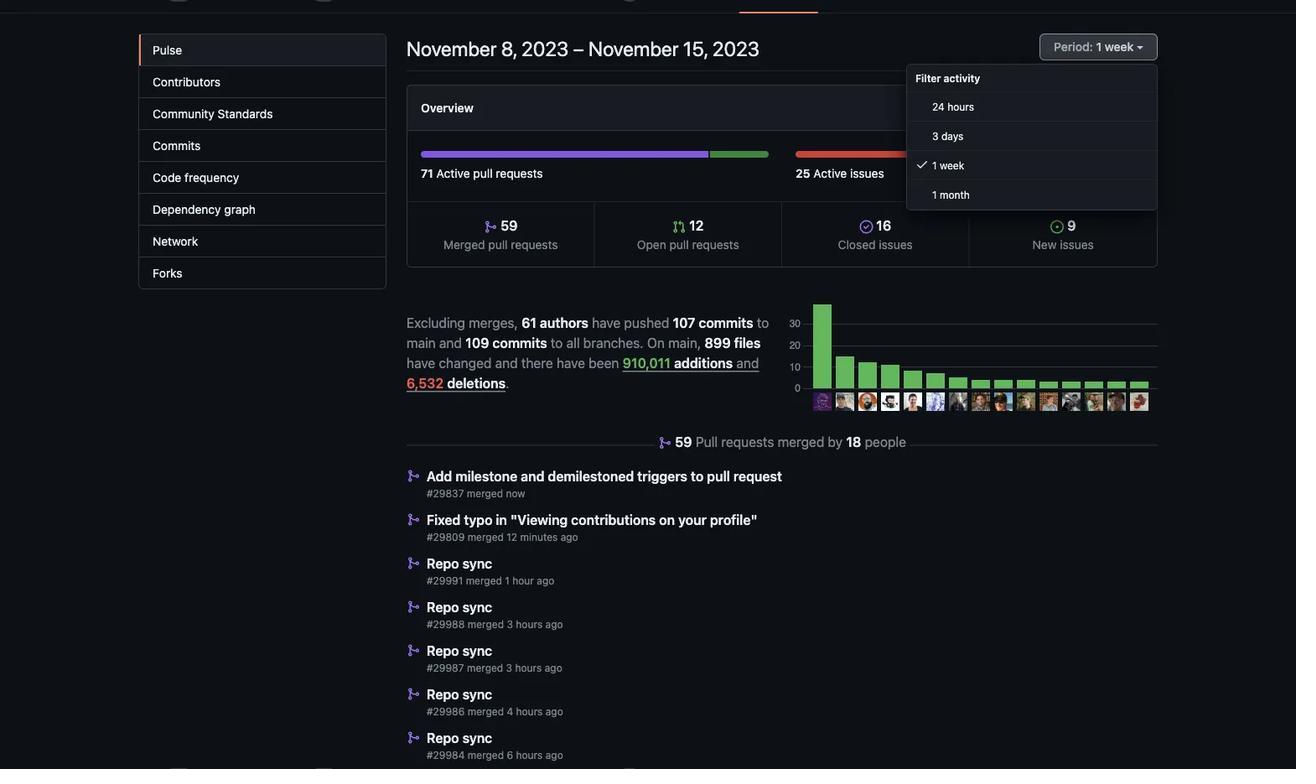 Task type: locate. For each thing, give the bounding box(es) containing it.
1 vertical spatial to
[[551, 335, 563, 351]]

triggers
[[638, 468, 688, 484]]

0 horizontal spatial week
[[940, 159, 965, 171]]

requests right open
[[692, 237, 739, 251]]

1
[[1097, 40, 1102, 54], [933, 159, 937, 171], [933, 189, 937, 200], [505, 575, 510, 587]]

to inside to main and
[[757, 315, 769, 331]]

merged inside repo sync #29984 merged 6 hours ago
[[468, 749, 504, 761]]

0 horizontal spatial commits
[[493, 335, 547, 351]]

repo up #29991
[[427, 555, 459, 571]]

repo up #29987
[[427, 642, 459, 658]]

requests right merged
[[511, 237, 558, 251]]

hours up repo sync #29986 merged 4 hours ago
[[515, 662, 542, 674]]

to
[[757, 315, 769, 331], [551, 335, 563, 351], [691, 468, 704, 484]]

merged down typo at bottom left
[[468, 531, 504, 543]]

repo sync link
[[427, 555, 492, 571], [427, 599, 492, 615], [427, 642, 492, 658], [427, 686, 492, 702], [427, 730, 492, 746]]

repo inside the repo sync #29991 merged 1 hour ago
[[427, 555, 459, 571]]

new issues
[[1033, 237, 1094, 251]]

repo up #29986
[[427, 686, 459, 702]]

week
[[1105, 40, 1134, 54], [940, 159, 965, 171]]

november left "8,"
[[407, 37, 497, 60]]

sync up #29987
[[463, 642, 492, 658]]

sync up #29986
[[463, 686, 492, 702]]

25
[[796, 166, 811, 180]]

excluding merges, 61 authors have pushed 107 commits
[[407, 315, 754, 331]]

sync for repo sync #29988 merged 3 hours ago
[[463, 599, 492, 615]]

issues down 16
[[879, 237, 913, 251]]

2 vertical spatial git merge image
[[407, 731, 420, 744]]

git merge image for and
[[407, 469, 420, 483]]

merged inside fixed typo in "viewing contributions on your profile" #29809 merged 12 minutes ago
[[468, 531, 504, 543]]

ago for repo sync #29984 merged 6 hours ago
[[546, 749, 563, 761]]

pushed
[[624, 315, 670, 331]]

0 vertical spatial week
[[1105, 40, 1134, 54]]

1 week inside 1 week link
[[933, 159, 965, 171]]

week inside menu
[[940, 159, 965, 171]]

have up the branches.
[[592, 315, 621, 331]]

frequency
[[185, 170, 239, 184]]

repo sync #29986 merged 4 hours ago
[[427, 686, 563, 718]]

check image
[[916, 158, 929, 171]]

repo sync link for repo sync #29984 merged 6 hours ago
[[427, 730, 492, 746]]

git merge image up triggers
[[658, 436, 672, 450]]

hours down hour
[[516, 619, 543, 630]]

0 horizontal spatial november
[[407, 37, 497, 60]]

to right triggers
[[691, 468, 704, 484]]

1 vertical spatial 3
[[507, 619, 513, 630]]

1 horizontal spatial 1 week
[[1097, 40, 1134, 54]]

requests for open
[[692, 237, 739, 251]]

repo sync #29984 merged 6 hours ago
[[427, 730, 563, 761]]

to left all
[[551, 335, 563, 351]]

issues down 9
[[1060, 237, 1094, 251]]

git merge image left repo sync #29984 merged 6 hours ago
[[407, 731, 420, 744]]

repo sync link up #29986
[[427, 686, 492, 702]]

sync for repo sync #29986 merged 4 hours ago
[[463, 686, 492, 702]]

hours inside repo sync #29987 merged 3 hours ago
[[515, 662, 542, 674]]

5 repo from the top
[[427, 730, 459, 746]]

your
[[679, 512, 707, 528]]

hours inside repo sync #29988 merged 3 hours ago
[[516, 619, 543, 630]]

and inside add milestone and demilestoned triggers to pull request #29837 merged now
[[521, 468, 545, 484]]

month
[[940, 189, 970, 200]]

0 vertical spatial 3
[[933, 130, 939, 142]]

2 vertical spatial to
[[691, 468, 704, 484]]

5 repo sync link from the top
[[427, 730, 492, 746]]

59 left pull
[[675, 434, 692, 450]]

commits down 61 in the left of the page
[[493, 335, 547, 351]]

merged
[[444, 237, 485, 251]]

repo inside repo sync #29988 merged 3 hours ago
[[427, 599, 459, 615]]

3 repo sync link from the top
[[427, 642, 492, 658]]

2 horizontal spatial to
[[757, 315, 769, 331]]

git merge image left repo sync #29987 merged 3 hours ago
[[407, 644, 420, 657]]

5 sync from the top
[[463, 730, 492, 746]]

4
[[507, 706, 513, 718]]

hours for repo sync #29986 merged 4 hours ago
[[516, 706, 543, 718]]

pull
[[473, 166, 493, 180], [488, 237, 508, 251], [670, 237, 689, 251], [707, 468, 730, 484]]

1 vertical spatial 59
[[675, 434, 692, 450]]

and inside to main and
[[439, 335, 462, 351]]

have
[[592, 315, 621, 331], [407, 355, 435, 371], [557, 355, 585, 371]]

commits up 899
[[699, 315, 754, 331]]

git pull request image
[[673, 220, 686, 234]]

sync up #29991
[[463, 555, 492, 571]]

1 horizontal spatial 2023
[[713, 37, 760, 60]]

59 up merged pull requests
[[497, 218, 518, 234]]

changed
[[439, 355, 492, 371]]

0 horizontal spatial active
[[437, 166, 470, 180]]

ago up repo sync #29986 merged 4 hours ago
[[545, 662, 563, 674]]

3 inside repo sync #29987 merged 3 hours ago
[[506, 662, 513, 674]]

3 up repo sync #29986 merged 4 hours ago
[[506, 662, 513, 674]]

107
[[673, 315, 696, 331]]

repo sync link up #29987
[[427, 642, 492, 658]]

pull right 71
[[473, 166, 493, 180]]

0 horizontal spatial have
[[407, 355, 435, 371]]

#29809
[[427, 531, 465, 543]]

1 repo sync link from the top
[[427, 555, 492, 571]]

1 week inside 1 week popup button
[[1097, 40, 1134, 54]]

18
[[846, 434, 862, 450]]

repo sync link up #29991
[[427, 555, 492, 571]]

requests for merged
[[511, 237, 558, 251]]

issues up issue closed image
[[851, 166, 885, 180]]

repo sync link for repo sync #29991 merged 1 hour ago
[[427, 555, 492, 571]]

code frequency
[[153, 170, 239, 184]]

typo
[[464, 512, 493, 528]]

main,
[[669, 335, 701, 351]]

november right –
[[589, 37, 679, 60]]

merged for #29984
[[468, 749, 504, 761]]

3 for repo sync #29988 merged 3 hours ago
[[507, 619, 513, 630]]

1 horizontal spatial have
[[557, 355, 585, 371]]

git merge image
[[658, 436, 672, 450], [407, 644, 420, 657], [407, 731, 420, 744]]

sync inside the repo sync #29991 merged 1 hour ago
[[463, 555, 492, 571]]

november 8, 2023 – november 15, 2023
[[407, 37, 760, 60]]

merged left 4
[[468, 706, 504, 718]]

hours for repo sync #29988 merged 3 hours ago
[[516, 619, 543, 630]]

additions
[[674, 355, 733, 371]]

3 repo from the top
[[427, 642, 459, 658]]

commits
[[699, 315, 754, 331], [493, 335, 547, 351]]

1 active from the left
[[437, 166, 470, 180]]

1 horizontal spatial 59
[[675, 434, 692, 450]]

2 repo from the top
[[427, 599, 459, 615]]

dependency graph
[[153, 202, 256, 216]]

merged left 6
[[468, 749, 504, 761]]

ago for repo sync #29991 merged 1 hour ago
[[537, 575, 555, 587]]

3 up repo sync #29987 merged 3 hours ago
[[507, 619, 513, 630]]

ago for repo sync #29987 merged 3 hours ago
[[545, 662, 563, 674]]

issue opened image
[[1051, 220, 1064, 234]]

hours for repo sync #29987 merged 3 hours ago
[[515, 662, 542, 674]]

16
[[873, 218, 892, 234]]

2023
[[522, 37, 569, 60], [713, 37, 760, 60]]

ago inside the repo sync #29991 merged 1 hour ago
[[537, 575, 555, 587]]

hours right 24
[[948, 101, 975, 112]]

repo inside repo sync #29987 merged 3 hours ago
[[427, 642, 459, 658]]

pull right merged
[[488, 237, 508, 251]]

1 horizontal spatial november
[[589, 37, 679, 60]]

0 horizontal spatial 2023
[[522, 37, 569, 60]]

4 repo sync link from the top
[[427, 686, 492, 702]]

sync inside repo sync #29987 merged 3 hours ago
[[463, 642, 492, 658]]

4 repo from the top
[[427, 686, 459, 702]]

12 up the open pull requests
[[686, 218, 704, 234]]

repo
[[427, 555, 459, 571], [427, 599, 459, 615], [427, 642, 459, 658], [427, 686, 459, 702], [427, 730, 459, 746]]

1 repo from the top
[[427, 555, 459, 571]]

by
[[828, 434, 843, 450]]

0 horizontal spatial 1 week
[[933, 159, 965, 171]]

1 vertical spatial 12
[[507, 531, 518, 543]]

repo sync #29987 merged 3 hours ago
[[427, 642, 563, 674]]

1 horizontal spatial commits
[[699, 315, 754, 331]]

merged for #29991
[[466, 575, 502, 587]]

merged for #29987
[[467, 662, 503, 674]]

1 sync from the top
[[463, 555, 492, 571]]

hours inside repo sync #29986 merged 4 hours ago
[[516, 706, 543, 718]]

new
[[1033, 237, 1057, 251]]

merged down milestone
[[467, 488, 503, 499]]

and down the files
[[737, 355, 759, 371]]

3 sync from the top
[[463, 642, 492, 658]]

25 active issues
[[796, 166, 885, 180]]

1 horizontal spatial active
[[814, 166, 847, 180]]

filter
[[916, 72, 941, 84]]

0 vertical spatial to
[[757, 315, 769, 331]]

1 vertical spatial week
[[940, 159, 965, 171]]

109
[[466, 335, 489, 351]]

2 november from the left
[[589, 37, 679, 60]]

4 sync from the top
[[463, 686, 492, 702]]

1 month link
[[907, 180, 1157, 210]]

repo sync link for repo sync #29987 merged 3 hours ago
[[427, 642, 492, 658]]

repo up the #29988
[[427, 599, 459, 615]]

1 horizontal spatial week
[[1105, 40, 1134, 54]]

excluding
[[407, 315, 465, 331]]

repo sync link up #29984
[[427, 730, 492, 746]]

hours right 4
[[516, 706, 543, 718]]

sync for repo sync #29984 merged 6 hours ago
[[463, 730, 492, 746]]

requests up request
[[722, 434, 774, 450]]

sync inside repo sync #29986 merged 4 hours ago
[[463, 686, 492, 702]]

issues
[[851, 166, 885, 180], [879, 237, 913, 251], [1060, 237, 1094, 251]]

git merge image for in
[[407, 513, 420, 526]]

merged for requests
[[778, 434, 825, 450]]

6
[[507, 749, 513, 761]]

merged inside repo sync #29987 merged 3 hours ago
[[467, 662, 503, 674]]

and up 'now'
[[521, 468, 545, 484]]

ago right 6
[[546, 749, 563, 761]]

1 vertical spatial commits
[[493, 335, 547, 351]]

sync inside repo sync #29984 merged 6 hours ago
[[463, 730, 492, 746]]

ago up repo sync #29987 merged 3 hours ago
[[546, 619, 563, 630]]

ago down the fixed typo in "viewing contributions on your profile" link
[[561, 531, 578, 543]]

and up changed
[[439, 335, 462, 351]]

0 vertical spatial 59
[[497, 218, 518, 234]]

2 vertical spatial 3
[[506, 662, 513, 674]]

active right 71
[[437, 166, 470, 180]]

have down all
[[557, 355, 585, 371]]

0 vertical spatial git merge image
[[658, 436, 672, 450]]

menu
[[907, 64, 1158, 211]]

0 horizontal spatial 59
[[497, 218, 518, 234]]

2023 left –
[[522, 37, 569, 60]]

ago inside repo sync #29986 merged 4 hours ago
[[546, 706, 563, 718]]

branches.
[[584, 335, 644, 351]]

2 active from the left
[[814, 166, 847, 180]]

ago inside repo sync #29984 merged 6 hours ago
[[546, 749, 563, 761]]

0 vertical spatial 1 week
[[1097, 40, 1134, 54]]

standards
[[218, 107, 273, 120]]

12 down the in
[[507, 531, 518, 543]]

contributions
[[571, 512, 656, 528]]

merged left the by
[[778, 434, 825, 450]]

1 2023 from the left
[[522, 37, 569, 60]]

1 vertical spatial git merge image
[[407, 644, 420, 657]]

active right 25
[[814, 166, 847, 180]]

1 horizontal spatial to
[[691, 468, 704, 484]]

git merge image for #29988
[[407, 600, 420, 614]]

git merge image
[[484, 220, 497, 234], [407, 469, 420, 483], [407, 513, 420, 526], [407, 556, 420, 570], [407, 600, 420, 614], [407, 687, 420, 701]]

commits link
[[139, 130, 386, 162]]

merged up repo sync #29987 merged 3 hours ago
[[468, 619, 504, 630]]

repo for repo sync #29988 merged 3 hours ago
[[427, 599, 459, 615]]

repo up #29984
[[427, 730, 459, 746]]

sync for repo sync #29987 merged 3 hours ago
[[463, 642, 492, 658]]

and up .
[[495, 355, 518, 371]]

insights element
[[138, 34, 387, 289]]

2 2023 from the left
[[713, 37, 760, 60]]

1 vertical spatial 1 week
[[933, 159, 965, 171]]

2 sync from the top
[[463, 599, 492, 615]]

15,
[[683, 37, 708, 60]]

0 horizontal spatial 12
[[507, 531, 518, 543]]

3 for repo sync #29987 merged 3 hours ago
[[506, 662, 513, 674]]

pulse link
[[139, 34, 386, 66]]

1 week button
[[1040, 34, 1158, 60]]

repo sync link up the #29988
[[427, 599, 492, 615]]

2023 right 15,
[[713, 37, 760, 60]]

1 horizontal spatial 12
[[686, 218, 704, 234]]

week inside popup button
[[1105, 40, 1134, 54]]

menu containing filter activity
[[907, 64, 1158, 211]]

merged inside the repo sync #29991 merged 1 hour ago
[[466, 575, 502, 587]]

git merge image for repo sync #29987 merged 3 hours ago
[[407, 644, 420, 657]]

merged inside add milestone and demilestoned triggers to pull request #29837 merged now
[[467, 488, 503, 499]]

3 left days
[[933, 130, 939, 142]]

ago inside repo sync #29987 merged 3 hours ago
[[545, 662, 563, 674]]

12
[[686, 218, 704, 234], [507, 531, 518, 543]]

1 inside the repo sync #29991 merged 1 hour ago
[[505, 575, 510, 587]]

sync up the #29988
[[463, 599, 492, 615]]

hours inside menu
[[948, 101, 975, 112]]

ago inside repo sync #29988 merged 3 hours ago
[[546, 619, 563, 630]]

overview
[[421, 101, 474, 114]]

pull
[[696, 434, 718, 450]]

repo inside repo sync #29984 merged 6 hours ago
[[427, 730, 459, 746]]

have down main
[[407, 355, 435, 371]]

deletions
[[447, 375, 506, 391]]

hours inside repo sync #29984 merged 6 hours ago
[[516, 749, 543, 761]]

59
[[497, 218, 518, 234], [675, 434, 692, 450]]

issue closed image
[[860, 220, 873, 234]]

2 repo sync link from the top
[[427, 599, 492, 615]]

forks
[[153, 266, 182, 280]]

1 week link
[[907, 151, 1157, 180]]

#29984
[[427, 749, 465, 761]]

merged inside repo sync #29988 merged 3 hours ago
[[468, 619, 504, 630]]

3 inside repo sync #29988 merged 3 hours ago
[[507, 619, 513, 630]]

#29987
[[427, 662, 464, 674]]

merged for #29986
[[468, 706, 504, 718]]

repo inside repo sync #29986 merged 4 hours ago
[[427, 686, 459, 702]]

merged up repo sync #29988 merged 3 hours ago in the left bottom of the page
[[466, 575, 502, 587]]

issues for 16
[[879, 237, 913, 251]]

ago for repo sync #29986 merged 4 hours ago
[[546, 706, 563, 718]]

910,011
[[623, 355, 671, 371]]

main
[[407, 335, 436, 351]]

merged inside repo sync #29986 merged 4 hours ago
[[468, 706, 504, 718]]

1 inside popup button
[[1097, 40, 1102, 54]]

november
[[407, 37, 497, 60], [589, 37, 679, 60]]

0 vertical spatial commits
[[699, 315, 754, 331]]

pull down pull
[[707, 468, 730, 484]]

#29986
[[427, 706, 465, 718]]

to up the files
[[757, 315, 769, 331]]

0 horizontal spatial to
[[551, 335, 563, 351]]

graph
[[224, 202, 256, 216]]

sync inside repo sync #29988 merged 3 hours ago
[[463, 599, 492, 615]]

sync up #29984
[[463, 730, 492, 746]]

ago for repo sync #29988 merged 3 hours ago
[[546, 619, 563, 630]]

ago right hour
[[537, 575, 555, 587]]

hours right 6
[[516, 749, 543, 761]]

2 horizontal spatial have
[[592, 315, 621, 331]]

ago right 4
[[546, 706, 563, 718]]

merged up repo sync #29986 merged 4 hours ago
[[467, 662, 503, 674]]



Task type: describe. For each thing, give the bounding box(es) containing it.
1 november from the left
[[407, 37, 497, 60]]

3 days link
[[907, 122, 1157, 151]]

repo for repo sync #29987 merged 3 hours ago
[[427, 642, 459, 658]]

commits inside 109 commits to all branches.   on main, 899 files have changed and there have been 910,011 additions and 6,532 deletions .
[[493, 335, 547, 351]]

code frequency link
[[139, 162, 386, 194]]

closed issues
[[838, 237, 913, 251]]

12 inside fixed typo in "viewing contributions on your profile" #29809 merged 12 minutes ago
[[507, 531, 518, 543]]

71 active pull requests
[[421, 166, 543, 180]]

open pull requests
[[637, 237, 739, 251]]

community
[[153, 107, 215, 120]]

milestone
[[456, 468, 518, 484]]

files
[[734, 335, 761, 351]]

active for 71
[[437, 166, 470, 180]]

profile"
[[710, 512, 758, 528]]

109 commits to all branches.   on main, 899 files have changed and there have been 910,011 additions and 6,532 deletions .
[[407, 335, 761, 391]]

add
[[427, 468, 452, 484]]

in
[[496, 512, 507, 528]]

repo for repo sync #29991 merged 1 hour ago
[[427, 555, 459, 571]]

forks link
[[139, 257, 386, 289]]

community standards
[[153, 107, 273, 120]]

network
[[153, 234, 198, 248]]

repo sync link for repo sync #29988 merged 3 hours ago
[[427, 599, 492, 615]]

fixed typo in "viewing contributions on your profile" link
[[427, 512, 758, 528]]

#29988
[[427, 619, 465, 630]]

git merge image for #29991
[[407, 556, 420, 570]]

0 vertical spatial 12
[[686, 218, 704, 234]]

add milestone and demilestoned triggers to pull request #29837 merged now
[[427, 468, 782, 499]]

repo sync #29991 merged 1 hour ago
[[427, 555, 555, 587]]

demilestoned
[[548, 468, 634, 484]]

merges,
[[469, 315, 518, 331]]

59 pull requests merged by 18 people
[[675, 434, 907, 450]]

"viewing
[[511, 512, 568, 528]]

contributors link
[[139, 66, 386, 98]]

now
[[506, 488, 526, 499]]

on
[[659, 512, 675, 528]]

#29837
[[427, 488, 464, 499]]

899
[[705, 335, 731, 351]]

to inside 109 commits to all branches.   on main, 899 files have changed and there have been 910,011 additions and 6,532 deletions .
[[551, 335, 563, 351]]

activity
[[944, 72, 981, 84]]

closed
[[838, 237, 876, 251]]

requests for 59
[[722, 434, 774, 450]]

dependency
[[153, 202, 221, 216]]

active for 25
[[814, 166, 847, 180]]

sync for repo sync #29991 merged 1 hour ago
[[463, 555, 492, 571]]

pull inside add milestone and demilestoned triggers to pull request #29837 merged now
[[707, 468, 730, 484]]

71
[[421, 166, 434, 180]]

hour
[[513, 575, 534, 587]]

dependency graph link
[[139, 194, 386, 226]]

people
[[865, 434, 907, 450]]

61
[[522, 315, 537, 331]]

contributors
[[153, 75, 221, 88]]

merged pull requests
[[444, 237, 558, 251]]

pull down git pull request image
[[670, 237, 689, 251]]

add milestone and demilestoned triggers to pull request link
[[427, 468, 782, 484]]

request
[[734, 468, 782, 484]]

issues for 9
[[1060, 237, 1094, 251]]

–
[[573, 37, 584, 60]]

repo for repo sync #29984 merged 6 hours ago
[[427, 730, 459, 746]]

repo sync #29988 merged 3 hours ago
[[427, 599, 563, 630]]

6,532
[[407, 375, 444, 391]]

59 for 59 pull requests merged by 18 people
[[675, 434, 692, 450]]

1 month
[[933, 189, 970, 200]]

requests up merged pull requests
[[496, 166, 543, 180]]

3 days
[[933, 130, 964, 142]]

to main and
[[407, 315, 769, 351]]

59 for 59
[[497, 218, 518, 234]]

fixed typo in "viewing contributions on your profile" #29809 merged 12 minutes ago
[[427, 512, 758, 543]]

24
[[933, 101, 945, 112]]

.
[[506, 375, 510, 391]]

hours for repo sync #29984 merged 6 hours ago
[[516, 749, 543, 761]]

network link
[[139, 226, 386, 257]]

8,
[[501, 37, 517, 60]]

there
[[522, 355, 553, 371]]

git merge image for repo sync #29984 merged 6 hours ago
[[407, 731, 420, 744]]

pulse
[[153, 43, 182, 57]]

to inside add milestone and demilestoned triggers to pull request #29837 merged now
[[691, 468, 704, 484]]

all
[[567, 335, 580, 351]]

code
[[153, 170, 181, 184]]

filter activity
[[916, 72, 981, 84]]

commits
[[153, 138, 201, 152]]

git merge image for #29986
[[407, 687, 420, 701]]

merged for #29988
[[468, 619, 504, 630]]

authors
[[540, 315, 589, 331]]

repo for repo sync #29986 merged 4 hours ago
[[427, 686, 459, 702]]

fixed
[[427, 512, 461, 528]]

ago inside fixed typo in "viewing contributions on your profile" #29809 merged 12 minutes ago
[[561, 531, 578, 543]]

community standards link
[[139, 98, 386, 130]]

minutes
[[520, 531, 558, 543]]

repo sync link for repo sync #29986 merged 4 hours ago
[[427, 686, 492, 702]]

9
[[1064, 218, 1076, 234]]

#29991
[[427, 575, 463, 587]]



Task type: vqa. For each thing, say whether or not it's contained in the screenshot.


